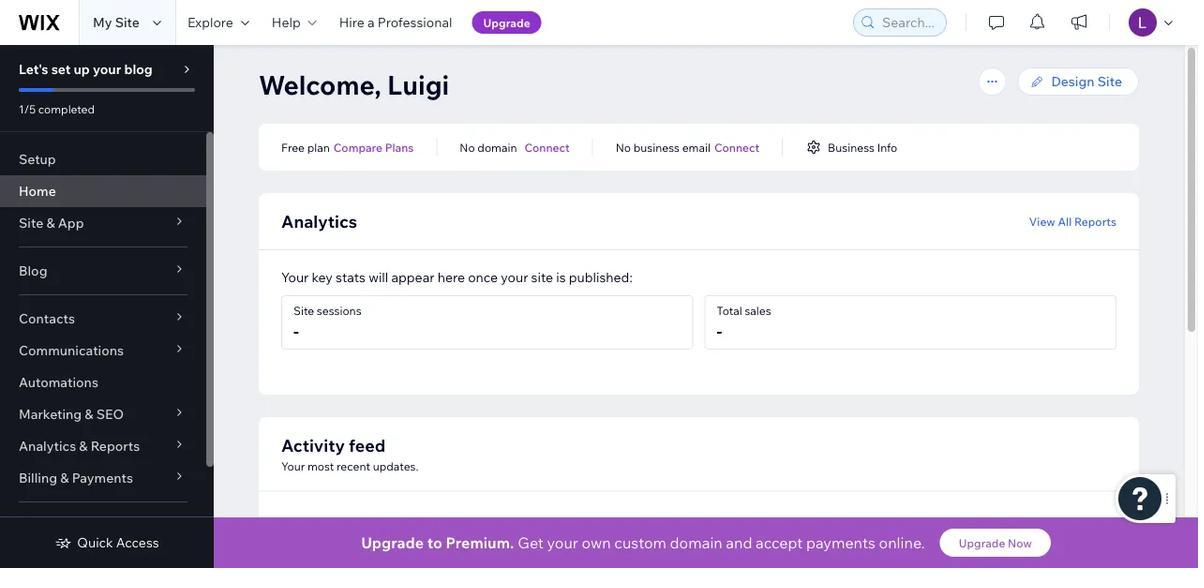 Task type: describe. For each thing, give the bounding box(es) containing it.
appear
[[391, 269, 435, 286]]

upgrade button
[[472, 11, 542, 34]]

upgrade now
[[959, 536, 1033, 550]]

to
[[427, 534, 442, 552]]

premium.
[[446, 534, 514, 552]]

site & app button
[[0, 207, 206, 239]]

1 connect from the left
[[525, 140, 570, 154]]

payments
[[72, 470, 133, 486]]

site
[[531, 269, 553, 286]]

no for no domain
[[460, 140, 475, 154]]

blog
[[19, 263, 47, 279]]

seo
[[96, 406, 124, 423]]

custom
[[615, 534, 667, 552]]

plans
[[385, 140, 414, 154]]

a
[[368, 14, 375, 30]]

upgrade now button
[[940, 529, 1051, 557]]

completed
[[38, 102, 95, 116]]

info
[[878, 140, 898, 154]]

here
[[438, 269, 465, 286]]

app
[[58, 215, 84, 231]]

key
[[312, 269, 333, 286]]

& for billing
[[60, 470, 69, 486]]

automations
[[19, 374, 98, 391]]

is
[[556, 269, 566, 286]]

reports for analytics & reports
[[91, 438, 140, 454]]

hire a professional link
[[328, 0, 464, 45]]

now
[[1008, 536, 1033, 550]]

hire
[[339, 14, 365, 30]]

- for total sales -
[[717, 320, 722, 341]]

sidebar element
[[0, 45, 214, 568]]

business info button
[[806, 139, 898, 156]]

get
[[518, 534, 544, 552]]

home
[[19, 183, 56, 199]]

1 horizontal spatial domain
[[670, 534, 723, 552]]

sales
[[745, 304, 772, 318]]

my site
[[93, 14, 140, 30]]

your key stats will appear here once your site is published:
[[281, 269, 633, 286]]

updates.
[[373, 459, 419, 473]]

no for no business email
[[616, 140, 631, 154]]

welcome, luigi
[[259, 68, 449, 101]]

help
[[272, 14, 301, 30]]

communications button
[[0, 335, 206, 367]]

your inside activity feed your most recent updates.
[[281, 459, 305, 473]]

access
[[116, 535, 159, 551]]

recent
[[337, 459, 370, 473]]

all
[[1058, 214, 1072, 228]]

business
[[828, 140, 875, 154]]

marketing & seo
[[19, 406, 124, 423]]

automations link
[[0, 367, 206, 399]]

hire a professional
[[339, 14, 453, 30]]

once
[[468, 269, 498, 286]]

& for analytics
[[79, 438, 88, 454]]

billing & payments button
[[0, 462, 206, 494]]

blog button
[[0, 255, 206, 287]]

total
[[717, 304, 743, 318]]

compare plans link
[[334, 139, 414, 156]]

analytics for analytics & reports
[[19, 438, 76, 454]]

marketing
[[19, 406, 82, 423]]

professional
[[378, 14, 453, 30]]

upgrade for upgrade to premium. get your own custom domain and accept payments online.
[[361, 534, 424, 552]]

no business email connect
[[616, 140, 760, 154]]

explore
[[187, 14, 233, 30]]

luigi
[[387, 68, 449, 101]]

plan
[[307, 140, 330, 154]]

contacts button
[[0, 303, 206, 335]]

design site link
[[1018, 68, 1140, 96]]

connect link for no business email connect
[[715, 139, 760, 156]]

view all reports button
[[1030, 213, 1117, 230]]

accept
[[756, 534, 803, 552]]

free
[[281, 140, 305, 154]]



Task type: vqa. For each thing, say whether or not it's contained in the screenshot.
Analytics for Analytics & Reports
yes



Task type: locate. For each thing, give the bounding box(es) containing it.
1 your from the top
[[281, 269, 309, 286]]

site down home on the left top
[[19, 215, 43, 231]]

quick
[[77, 535, 113, 551]]

free plan compare plans
[[281, 140, 414, 154]]

& up billing & payments
[[79, 438, 88, 454]]

will
[[369, 269, 389, 286]]

reports for view all reports
[[1075, 214, 1117, 228]]

your
[[93, 61, 121, 77], [501, 269, 528, 286], [547, 534, 579, 552]]

home link
[[0, 175, 206, 207]]

upgrade
[[484, 15, 531, 30], [361, 534, 424, 552], [959, 536, 1006, 550]]

quick access
[[77, 535, 159, 551]]

let's set up your blog
[[19, 61, 153, 77]]

0 horizontal spatial analytics
[[19, 438, 76, 454]]

own
[[582, 534, 611, 552]]

1 connect link from the left
[[525, 139, 570, 156]]

1 vertical spatial analytics
[[19, 438, 76, 454]]

1 horizontal spatial -
[[717, 320, 722, 341]]

blog
[[124, 61, 153, 77]]

upgrade left now
[[959, 536, 1006, 550]]

your left most on the left bottom of the page
[[281, 459, 305, 473]]

0 vertical spatial analytics
[[281, 211, 357, 232]]

your inside sidebar element
[[93, 61, 121, 77]]

&
[[46, 215, 55, 231], [85, 406, 93, 423], [79, 438, 88, 454], [60, 470, 69, 486]]

2 horizontal spatial your
[[547, 534, 579, 552]]

analytics inside popup button
[[19, 438, 76, 454]]

no left business
[[616, 140, 631, 154]]

1 vertical spatial reports
[[91, 438, 140, 454]]

site inside site sessions -
[[294, 304, 314, 318]]

quick access button
[[55, 535, 159, 551]]

0 vertical spatial reports
[[1075, 214, 1117, 228]]

& left seo
[[85, 406, 93, 423]]

no
[[460, 140, 475, 154], [616, 140, 631, 154]]

stats
[[336, 269, 366, 286]]

site inside dropdown button
[[19, 215, 43, 231]]

site sessions -
[[294, 304, 362, 341]]

analytics
[[281, 211, 357, 232], [19, 438, 76, 454]]

billing & payments
[[19, 470, 133, 486]]

analytics & reports
[[19, 438, 140, 454]]

reports inside popup button
[[91, 438, 140, 454]]

my
[[93, 14, 112, 30]]

site left sessions
[[294, 304, 314, 318]]

online.
[[879, 534, 925, 552]]

0 vertical spatial domain
[[478, 140, 517, 154]]

analytics down marketing
[[19, 438, 76, 454]]

business
[[634, 140, 680, 154]]

0 horizontal spatial connect link
[[525, 139, 570, 156]]

0 horizontal spatial -
[[294, 320, 299, 341]]

analytics for analytics
[[281, 211, 357, 232]]

marketing & seo button
[[0, 399, 206, 430]]

welcome,
[[259, 68, 382, 101]]

total sales -
[[717, 304, 772, 341]]

site inside "link"
[[1098, 73, 1123, 90]]

2 no from the left
[[616, 140, 631, 154]]

- inside total sales -
[[717, 320, 722, 341]]

published:
[[569, 269, 633, 286]]

& inside popup button
[[79, 438, 88, 454]]

up
[[74, 61, 90, 77]]

1 vertical spatial your
[[281, 459, 305, 473]]

activity feed your most recent updates.
[[281, 435, 419, 473]]

0 horizontal spatial upgrade
[[361, 534, 424, 552]]

1 vertical spatial your
[[501, 269, 528, 286]]

and
[[726, 534, 753, 552]]

domain
[[478, 140, 517, 154], [670, 534, 723, 552]]

Search... field
[[877, 9, 941, 36]]

1 no from the left
[[460, 140, 475, 154]]

design site
[[1052, 73, 1123, 90]]

0 vertical spatial your
[[281, 269, 309, 286]]

-
[[294, 320, 299, 341], [717, 320, 722, 341]]

0 horizontal spatial reports
[[91, 438, 140, 454]]

1 - from the left
[[294, 320, 299, 341]]

1 horizontal spatial connect link
[[715, 139, 760, 156]]

1/5
[[19, 102, 36, 116]]

2 connect from the left
[[715, 140, 760, 154]]

business info
[[828, 140, 898, 154]]

no right plans on the top
[[460, 140, 475, 154]]

1 horizontal spatial upgrade
[[484, 15, 531, 30]]

setup link
[[0, 143, 206, 175]]

site right the "my"
[[115, 14, 140, 30]]

2 - from the left
[[717, 320, 722, 341]]

1 horizontal spatial no
[[616, 140, 631, 154]]

0 horizontal spatial connect
[[525, 140, 570, 154]]

compare
[[334, 140, 383, 154]]

set
[[51, 61, 71, 77]]

most
[[308, 459, 334, 473]]

& right billing
[[60, 470, 69, 486]]

site & app
[[19, 215, 84, 231]]

view
[[1030, 214, 1056, 228]]

& for marketing
[[85, 406, 93, 423]]

help button
[[261, 0, 328, 45]]

0 horizontal spatial domain
[[478, 140, 517, 154]]

2 connect link from the left
[[715, 139, 760, 156]]

1/5 completed
[[19, 102, 95, 116]]

upgrade for upgrade now
[[959, 536, 1006, 550]]

sessions
[[317, 304, 362, 318]]

setup
[[19, 151, 56, 167]]

view all reports
[[1030, 214, 1117, 228]]

let's
[[19, 61, 48, 77]]

billing
[[19, 470, 57, 486]]

- for site sessions -
[[294, 320, 299, 341]]

email
[[682, 140, 711, 154]]

0 horizontal spatial your
[[93, 61, 121, 77]]

2 your from the top
[[281, 459, 305, 473]]

communications
[[19, 342, 124, 359]]

your right up
[[93, 61, 121, 77]]

reports
[[1075, 214, 1117, 228], [91, 438, 140, 454]]

2 horizontal spatial upgrade
[[959, 536, 1006, 550]]

2 vertical spatial your
[[547, 534, 579, 552]]

upgrade left to
[[361, 534, 424, 552]]

0 vertical spatial your
[[93, 61, 121, 77]]

upgrade to premium. get your own custom domain and accept payments online.
[[361, 534, 925, 552]]

payments
[[807, 534, 876, 552]]

1 horizontal spatial connect
[[715, 140, 760, 154]]

your left key
[[281, 269, 309, 286]]

your left site
[[501, 269, 528, 286]]

upgrade right professional
[[484, 15, 531, 30]]

- inside site sessions -
[[294, 320, 299, 341]]

your right get
[[547, 534, 579, 552]]

site
[[115, 14, 140, 30], [1098, 73, 1123, 90], [19, 215, 43, 231], [294, 304, 314, 318]]

activity
[[281, 435, 345, 456]]

1 horizontal spatial analytics
[[281, 211, 357, 232]]

0 horizontal spatial no
[[460, 140, 475, 154]]

1 horizontal spatial reports
[[1075, 214, 1117, 228]]

design
[[1052, 73, 1095, 90]]

reports right all on the top of page
[[1075, 214, 1117, 228]]

reports down seo
[[91, 438, 140, 454]]

upgrade for upgrade
[[484, 15, 531, 30]]

analytics up key
[[281, 211, 357, 232]]

contacts
[[19, 310, 75, 327]]

connect link for no domain connect
[[525, 139, 570, 156]]

& left app
[[46, 215, 55, 231]]

1 horizontal spatial your
[[501, 269, 528, 286]]

analytics & reports button
[[0, 430, 206, 462]]

1 vertical spatial domain
[[670, 534, 723, 552]]

reports inside button
[[1075, 214, 1117, 228]]

& for site
[[46, 215, 55, 231]]

site right "design"
[[1098, 73, 1123, 90]]

feed
[[349, 435, 386, 456]]



